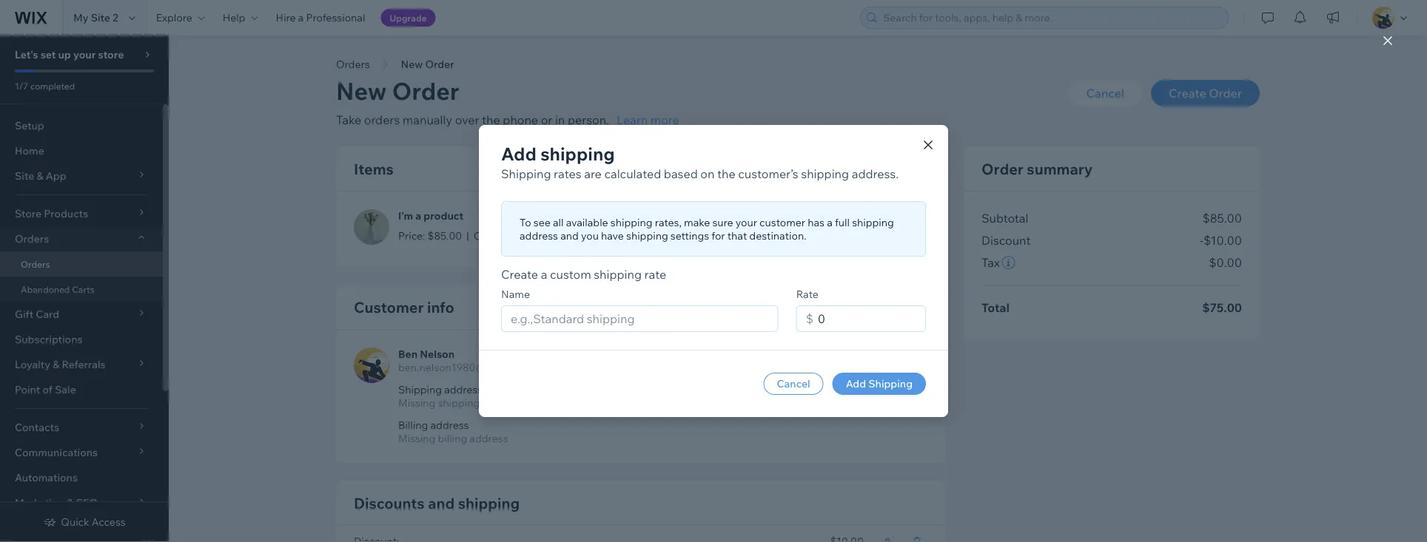 Task type: describe. For each thing, give the bounding box(es) containing it.
help
[[223, 11, 246, 24]]

and inside to see all available shipping rates, make sure your customer has a full shipping address and you have shipping settings for that destination.
[[561, 230, 579, 243]]

to see all available shipping rates, make sure your customer has a full shipping address and you have shipping settings for that destination.
[[520, 216, 895, 243]]

add for custom
[[714, 162, 734, 175]]

has
[[808, 216, 825, 229]]

set
[[41, 48, 56, 61]]

1 vertical spatial cancel
[[777, 378, 811, 391]]

custom
[[550, 267, 591, 282]]

items
[[354, 160, 394, 178]]

automations
[[15, 472, 78, 485]]

have
[[601, 230, 624, 243]]

2 horizontal spatial $85.00
[[1203, 211, 1243, 226]]

order for new order take orders manually over the phone or in person. learn more
[[392, 76, 460, 106]]

stock
[[507, 230, 533, 243]]

ben.nelson1980@gmail.com
[[398, 361, 536, 374]]

abandoned carts
[[21, 284, 95, 295]]

i'm
[[398, 210, 413, 223]]

customer's
[[739, 167, 799, 181]]

address. inside add shipping shipping rates are calculated based on the customer's shipping address.
[[852, 167, 899, 181]]

subtotal
[[982, 211, 1029, 226]]

orders for orders link
[[21, 259, 50, 270]]

over
[[455, 113, 480, 127]]

create for create order
[[1169, 86, 1207, 101]]

subscriptions link
[[0, 327, 163, 353]]

point of sale
[[15, 384, 76, 397]]

that
[[728, 230, 747, 243]]

shipping inside shipping address missing shipping address.
[[398, 384, 442, 397]]

my
[[73, 11, 89, 24]]

ben nelson ben.nelson1980@gmail.com
[[398, 348, 536, 374]]

$
[[806, 312, 814, 327]]

add shipping shipping rates are calculated based on the customer's shipping address.
[[501, 143, 899, 181]]

carts
[[72, 284, 95, 295]]

$0.00
[[1210, 256, 1243, 270]]

my site 2
[[73, 11, 118, 24]]

new for new order
[[401, 58, 423, 71]]

orders
[[364, 113, 400, 127]]

add shipping
[[846, 378, 913, 391]]

your inside to see all available shipping rates, make sure your customer has a full shipping address and you have shipping settings for that destination.
[[736, 216, 758, 229]]

out
[[474, 230, 492, 243]]

site
[[91, 11, 110, 24]]

store
[[98, 48, 124, 61]]

home link
[[0, 138, 163, 164]]

shipping address missing shipping address.
[[398, 384, 523, 410]]

you
[[581, 230, 599, 243]]

add custom item button
[[700, 158, 813, 180]]

shipping inside button
[[869, 378, 913, 391]]

a inside to see all available shipping rates, make sure your customer has a full shipping address and you have shipping settings for that destination.
[[827, 216, 833, 229]]

create a custom shipping rate
[[501, 267, 667, 282]]

address up billing
[[431, 419, 469, 432]]

new order
[[401, 58, 454, 71]]

new for new order take orders manually over the phone or in person. learn more
[[336, 76, 387, 106]]

home
[[15, 144, 44, 157]]

rate
[[645, 267, 667, 282]]

a for create a custom shipping rate
[[541, 267, 548, 282]]

ben nelson image
[[354, 348, 390, 384]]

i'm a product
[[398, 210, 464, 223]]

-
[[1200, 233, 1204, 248]]

are
[[585, 167, 602, 181]]

hire a professional link
[[267, 0, 374, 36]]

access
[[92, 516, 126, 529]]

1 vertical spatial and
[[428, 494, 455, 513]]

sure
[[713, 216, 734, 229]]

let's set up your store
[[15, 48, 124, 61]]

new order button
[[394, 53, 462, 76]]

automations link
[[0, 466, 163, 491]]

a for i'm a product
[[416, 210, 422, 223]]

discounts
[[354, 494, 425, 513]]

in
[[555, 113, 565, 127]]

help button
[[214, 0, 267, 36]]

all
[[553, 216, 564, 229]]

nelson
[[420, 348, 455, 361]]

let's
[[15, 48, 38, 61]]

add custom item
[[714, 162, 799, 175]]

explore
[[156, 11, 192, 24]]

orders for orders button
[[336, 58, 370, 71]]

sidebar element
[[0, 36, 169, 543]]

on
[[701, 167, 715, 181]]

address. inside shipping address missing shipping address.
[[482, 397, 523, 410]]

address inside shipping address missing shipping address.
[[445, 384, 483, 397]]

manually
[[403, 113, 453, 127]]

info
[[427, 298, 455, 317]]

full
[[835, 216, 850, 229]]

1 vertical spatial cancel button
[[764, 373, 824, 395]]

completed
[[30, 80, 75, 91]]

-$10.00
[[1200, 233, 1243, 248]]

see
[[534, 216, 551, 229]]

of for point
[[43, 384, 52, 397]]

hire
[[276, 11, 296, 24]]

based
[[664, 167, 698, 181]]

discount
[[982, 233, 1031, 248]]

create for create a custom shipping rate
[[501, 267, 538, 282]]

orders button
[[329, 53, 377, 76]]

available
[[566, 216, 609, 229]]

abandoned
[[21, 284, 70, 295]]

orders button
[[0, 227, 163, 252]]

add for item
[[857, 162, 877, 175]]

tax
[[982, 256, 1000, 270]]

rates,
[[655, 216, 682, 229]]

name
[[501, 288, 530, 301]]

to
[[520, 216, 532, 229]]

subscriptions
[[15, 333, 83, 346]]



Task type: vqa. For each thing, say whether or not it's contained in the screenshot.
"AI Email Generator"
no



Task type: locate. For each thing, give the bounding box(es) containing it.
1 vertical spatial of
[[43, 384, 52, 397]]

1 vertical spatial missing
[[398, 433, 436, 445]]

1 vertical spatial orders
[[15, 233, 49, 246]]

1 vertical spatial new
[[336, 76, 387, 106]]

shipping
[[501, 167, 551, 181], [869, 378, 913, 391], [398, 384, 442, 397]]

1 horizontal spatial the
[[718, 167, 736, 181]]

quick access button
[[43, 516, 126, 530]]

hire a professional
[[276, 11, 365, 24]]

2 horizontal spatial shipping
[[869, 378, 913, 391]]

your right "up"
[[73, 48, 96, 61]]

billing
[[398, 419, 428, 432]]

add inside add shipping shipping rates are calculated based on the customer's shipping address.
[[501, 143, 537, 165]]

$85.00 right full
[[862, 212, 898, 225]]

2 item from the left
[[880, 162, 902, 175]]

add for shipping
[[501, 143, 537, 165]]

quick
[[61, 516, 89, 529]]

1/7 completed
[[15, 80, 75, 91]]

the
[[482, 113, 500, 127], [718, 167, 736, 181]]

new inside new order take orders manually over the phone or in person. learn more
[[336, 76, 387, 106]]

missing for shipping
[[398, 397, 436, 410]]

missing inside billing address missing billing address
[[398, 433, 436, 445]]

0 horizontal spatial address.
[[482, 397, 523, 410]]

1 horizontal spatial address.
[[852, 167, 899, 181]]

setup link
[[0, 113, 163, 138]]

the right on
[[718, 167, 736, 181]]

rates
[[554, 167, 582, 181]]

$85.00 up $10.00
[[1203, 211, 1243, 226]]

1 horizontal spatial new
[[401, 58, 423, 71]]

order inside create order button
[[1210, 86, 1243, 101]]

Name field
[[507, 307, 774, 332]]

orders for orders dropdown button at the top of page
[[15, 233, 49, 246]]

learn more link
[[617, 111, 680, 129]]

1 horizontal spatial cancel
[[1087, 86, 1125, 101]]

orders
[[336, 58, 370, 71], [15, 233, 49, 246], [21, 259, 50, 270]]

orders link
[[0, 252, 163, 277]]

of for out
[[495, 230, 504, 243]]

missing down billing
[[398, 433, 436, 445]]

1 vertical spatial the
[[718, 167, 736, 181]]

shipping down rate text field on the bottom right of page
[[869, 378, 913, 391]]

upgrade
[[390, 12, 427, 23]]

missing for billing
[[398, 433, 436, 445]]

0 vertical spatial and
[[561, 230, 579, 243]]

new down orders button
[[336, 76, 387, 106]]

orders inside dropdown button
[[15, 233, 49, 246]]

create
[[1169, 86, 1207, 101], [501, 267, 538, 282]]

shipping inside shipping address missing shipping address.
[[438, 397, 480, 410]]

person.
[[568, 113, 610, 127]]

2 missing from the top
[[398, 433, 436, 445]]

new inside button
[[401, 58, 423, 71]]

0 horizontal spatial $85.00
[[428, 230, 462, 243]]

total
[[982, 301, 1010, 316]]

product
[[424, 210, 464, 223]]

a right i'm
[[416, 210, 422, 223]]

take
[[336, 113, 362, 127]]

address right billing
[[470, 433, 508, 445]]

0 vertical spatial address.
[[852, 167, 899, 181]]

a left full
[[827, 216, 833, 229]]

setup
[[15, 119, 44, 132]]

create inside button
[[1169, 86, 1207, 101]]

shipping up billing
[[398, 384, 442, 397]]

$85.00
[[1203, 211, 1243, 226], [862, 212, 898, 225], [428, 230, 462, 243]]

rate
[[797, 288, 819, 301]]

orders inside button
[[336, 58, 370, 71]]

shipping left rates
[[501, 167, 551, 181]]

1 horizontal spatial of
[[495, 230, 504, 243]]

abandoned carts link
[[0, 277, 163, 302]]

create order button
[[1152, 80, 1261, 107]]

order inside new order take orders manually over the phone or in person. learn more
[[392, 76, 460, 106]]

0 horizontal spatial shipping
[[398, 384, 442, 397]]

discounts and shipping
[[354, 494, 520, 513]]

0 vertical spatial orders
[[336, 58, 370, 71]]

1 horizontal spatial your
[[736, 216, 758, 229]]

upgrade button
[[381, 9, 436, 27]]

your up that
[[736, 216, 758, 229]]

1 vertical spatial your
[[736, 216, 758, 229]]

address down see
[[520, 230, 558, 243]]

the right over
[[482, 113, 500, 127]]

0 vertical spatial the
[[482, 113, 500, 127]]

billing address missing billing address
[[398, 419, 508, 445]]

address down the ben.nelson1980@gmail.com
[[445, 384, 483, 397]]

0 horizontal spatial your
[[73, 48, 96, 61]]

0 horizontal spatial cancel
[[777, 378, 811, 391]]

1 item from the left
[[777, 162, 799, 175]]

order for new order
[[425, 58, 454, 71]]

|
[[467, 230, 469, 243]]

or
[[541, 113, 553, 127]]

ben
[[398, 348, 418, 361]]

of right out
[[495, 230, 504, 243]]

1 horizontal spatial $85.00
[[862, 212, 898, 225]]

and right the discounts
[[428, 494, 455, 513]]

0 vertical spatial cancel button
[[1069, 80, 1143, 107]]

$75.00
[[1203, 301, 1243, 316]]

0 vertical spatial cancel
[[1087, 86, 1125, 101]]

Rate text field
[[814, 307, 921, 332]]

point
[[15, 384, 40, 397]]

None text field
[[705, 210, 759, 231]]

a inside the hire a professional link
[[298, 11, 304, 24]]

address.
[[852, 167, 899, 181], [482, 397, 523, 410]]

create order
[[1169, 86, 1243, 101]]

of inside sidebar element
[[43, 384, 52, 397]]

the inside new order take orders manually over the phone or in person. learn more
[[482, 113, 500, 127]]

out of stock
[[474, 230, 533, 243]]

customer
[[760, 216, 806, 229]]

order inside new order button
[[425, 58, 454, 71]]

destination.
[[750, 230, 807, 243]]

0 vertical spatial missing
[[398, 397, 436, 410]]

a right hire at the left top of the page
[[298, 11, 304, 24]]

0 horizontal spatial cancel button
[[764, 373, 824, 395]]

custom
[[736, 162, 775, 175]]

1 vertical spatial create
[[501, 267, 538, 282]]

and down all
[[561, 230, 579, 243]]

1 horizontal spatial cancel button
[[1069, 80, 1143, 107]]

the inside add shipping shipping rates are calculated based on the customer's shipping address.
[[718, 167, 736, 181]]

order for create order
[[1210, 86, 1243, 101]]

1 horizontal spatial shipping
[[501, 167, 551, 181]]

1 missing from the top
[[398, 397, 436, 410]]

order
[[425, 58, 454, 71], [392, 76, 460, 106], [1210, 86, 1243, 101], [982, 160, 1024, 178]]

your inside sidebar element
[[73, 48, 96, 61]]

1/7
[[15, 80, 28, 91]]

0 vertical spatial new
[[401, 58, 423, 71]]

1 horizontal spatial item
[[880, 162, 902, 175]]

$85.00 down the product
[[428, 230, 462, 243]]

0 vertical spatial of
[[495, 230, 504, 243]]

add item
[[857, 162, 902, 175]]

phone
[[503, 113, 539, 127]]

0 horizontal spatial of
[[43, 384, 52, 397]]

add item button
[[830, 158, 929, 180]]

sale
[[55, 384, 76, 397]]

up
[[58, 48, 71, 61]]

customer
[[354, 298, 424, 317]]

order summary
[[982, 160, 1093, 178]]

price:
[[398, 230, 425, 243]]

shipping inside add shipping shipping rates are calculated based on the customer's shipping address.
[[501, 167, 551, 181]]

learn
[[617, 113, 648, 127]]

billing
[[438, 433, 468, 445]]

missing inside shipping address missing shipping address.
[[398, 397, 436, 410]]

make
[[684, 216, 711, 229]]

a for hire a professional
[[298, 11, 304, 24]]

$10.00
[[1204, 233, 1243, 248]]

add for shipping
[[846, 378, 867, 391]]

2 vertical spatial orders
[[21, 259, 50, 270]]

cancel
[[1087, 86, 1125, 101], [777, 378, 811, 391]]

cancel button
[[1069, 80, 1143, 107], [764, 373, 824, 395]]

new down upgrade button
[[401, 58, 423, 71]]

a left custom
[[541, 267, 548, 282]]

and
[[561, 230, 579, 243], [428, 494, 455, 513]]

0 horizontal spatial new
[[336, 76, 387, 106]]

more
[[651, 113, 680, 127]]

address inside to see all available shipping rates, make sure your customer has a full shipping address and you have shipping settings for that destination.
[[520, 230, 558, 243]]

of left sale at left
[[43, 384, 52, 397]]

2
[[113, 11, 118, 24]]

1 vertical spatial address.
[[482, 397, 523, 410]]

Search for tools, apps, help & more... field
[[879, 7, 1224, 28]]

0 horizontal spatial and
[[428, 494, 455, 513]]

0 horizontal spatial item
[[777, 162, 799, 175]]

0 horizontal spatial create
[[501, 267, 538, 282]]

0 vertical spatial your
[[73, 48, 96, 61]]

missing up billing
[[398, 397, 436, 410]]

0 horizontal spatial the
[[482, 113, 500, 127]]

0 vertical spatial create
[[1169, 86, 1207, 101]]

of
[[495, 230, 504, 243], [43, 384, 52, 397]]

1 horizontal spatial and
[[561, 230, 579, 243]]

1 horizontal spatial create
[[1169, 86, 1207, 101]]

quick access
[[61, 516, 126, 529]]

settings
[[671, 230, 710, 243]]



